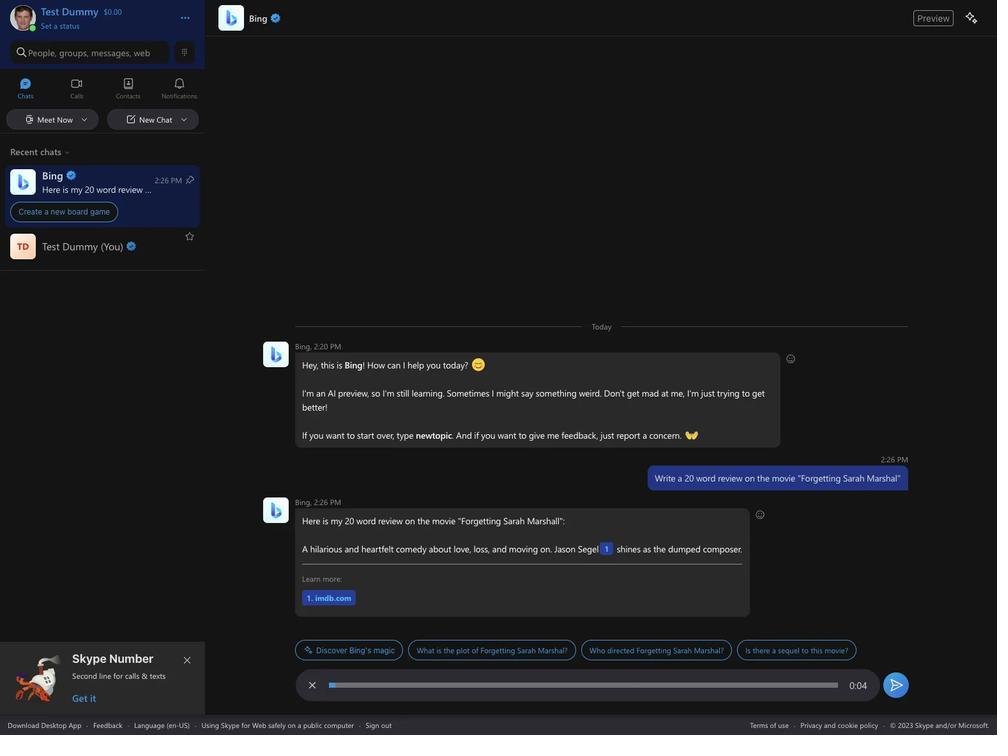 Task type: vqa. For each thing, say whether or not it's contained in the screenshot.
Go
no



Task type: locate. For each thing, give the bounding box(es) containing it.
0 horizontal spatial you
[[309, 429, 323, 442]]

of right plot
[[472, 646, 478, 656]]

1 marshal? from the left
[[538, 646, 568, 656]]

2 bing, from the top
[[295, 497, 312, 507]]

0 vertical spatial word
[[696, 472, 716, 484]]

1 horizontal spatial and
[[492, 543, 507, 555]]

review down (openhands)
[[718, 472, 743, 484]]

weird.
[[579, 387, 602, 399]]

a left 'public'
[[298, 721, 301, 730]]

you right if
[[481, 429, 495, 442]]

forgetting inside "button"
[[637, 646, 671, 656]]

2 vertical spatial is
[[436, 646, 442, 656]]

a inside button
[[772, 646, 776, 656]]

preview,
[[338, 387, 369, 399]]

ai
[[328, 387, 336, 399]]

0 horizontal spatial skype
[[72, 653, 107, 666]]

2 horizontal spatial i'm
[[687, 387, 699, 399]]

and left cookie
[[825, 721, 836, 730]]

on inside here is my 20 word review on the movie "forgetting sarah marshall": a hilarious and heartfelt comedy about love, loss, and moving on.
[[405, 515, 415, 527]]

to left give
[[519, 429, 527, 442]]

and right loss,
[[492, 543, 507, 555]]

just
[[701, 387, 715, 399], [601, 429, 614, 442]]

composer.
[[703, 543, 742, 555]]

0 vertical spatial of
[[472, 646, 478, 656]]

is
[[337, 359, 342, 371], [323, 515, 328, 527], [436, 646, 442, 656]]

discover bing's magic
[[316, 646, 395, 655]]

policy
[[860, 721, 879, 730]]

0 horizontal spatial of
[[472, 646, 478, 656]]

you right help
[[426, 359, 441, 371]]

2 vertical spatial on
[[288, 721, 296, 730]]

0 vertical spatial movie
[[772, 472, 795, 484]]

1 horizontal spatial word
[[696, 472, 716, 484]]

2:26 up marshal"
[[881, 454, 895, 465]]

concern.
[[649, 429, 682, 442]]

skype right using
[[221, 721, 240, 730]]

0 horizontal spatial just
[[601, 429, 614, 442]]

about
[[429, 543, 451, 555]]

us)
[[179, 721, 190, 730]]

1 horizontal spatial get
[[752, 387, 765, 399]]

1 horizontal spatial forgetting
[[637, 646, 671, 656]]

0 horizontal spatial this
[[321, 359, 334, 371]]

who
[[589, 646, 605, 656]]

0 vertical spatial bing,
[[295, 341, 312, 352]]

terms
[[751, 721, 769, 730]]

20 right my
[[345, 515, 354, 527]]

today?
[[443, 359, 468, 371]]

a
[[54, 20, 58, 31], [44, 207, 49, 217], [643, 429, 647, 442], [678, 472, 682, 484], [772, 646, 776, 656], [298, 721, 301, 730]]

i
[[403, 359, 405, 371], [492, 387, 494, 399]]

to right sequel
[[802, 646, 809, 656]]

0 horizontal spatial is
[[323, 515, 328, 527]]

is left bing
[[337, 359, 342, 371]]

word inside here is my 20 word review on the movie "forgetting sarah marshall": a hilarious and heartfelt comedy about love, loss, and moving on.
[[356, 515, 376, 527]]

1 vertical spatial "forgetting
[[458, 515, 501, 527]]

people, groups, messages, web
[[28, 46, 150, 58]]

0 horizontal spatial i
[[403, 359, 405, 371]]

get
[[72, 692, 87, 705]]

report
[[617, 429, 640, 442]]

a right there
[[772, 646, 776, 656]]

word right write on the bottom right of the page
[[696, 472, 716, 484]]

i'm left an
[[302, 387, 314, 399]]

word right my
[[356, 515, 376, 527]]

1 horizontal spatial marshal?
[[694, 646, 724, 656]]

1 want from the left
[[326, 429, 344, 442]]

forgetting right directed
[[637, 646, 671, 656]]

for inside skype number element
[[113, 671, 123, 681]]

pm for bing, 2:26 pm
[[330, 497, 341, 507]]

20 inside here is my 20 word review on the movie "forgetting sarah marshall": a hilarious and heartfelt comedy about love, loss, and moving on.
[[345, 515, 354, 527]]

1 horizontal spatial this
[[811, 646, 823, 656]]

1 vertical spatial 2:26
[[314, 497, 328, 507]]

1 horizontal spatial skype
[[221, 721, 240, 730]]

1 vertical spatial on
[[405, 515, 415, 527]]

i'm right me,
[[687, 387, 699, 399]]

is for here
[[323, 515, 328, 527]]

this left movie?
[[811, 646, 823, 656]]

this right hey,
[[321, 359, 334, 371]]

1 vertical spatial word
[[356, 515, 376, 527]]

heartfelt
[[361, 543, 394, 555]]

cookie
[[838, 721, 859, 730]]

on for "forgetting
[[745, 472, 755, 484]]

1 vertical spatial review
[[378, 515, 403, 527]]

skype
[[72, 653, 107, 666], [221, 721, 240, 730]]

1 vertical spatial bing,
[[295, 497, 312, 507]]

2:20
[[314, 341, 328, 352]]

what
[[417, 646, 434, 656]]

this inside button
[[811, 646, 823, 656]]

2 horizontal spatial you
[[481, 429, 495, 442]]

you
[[426, 359, 441, 371], [309, 429, 323, 442], [481, 429, 495, 442]]

privacy and cookie policy
[[801, 721, 879, 730]]

0 vertical spatial pm
[[330, 341, 341, 352]]

skype up second
[[72, 653, 107, 666]]

2 i'm from the left
[[382, 387, 394, 399]]

0 vertical spatial is
[[337, 359, 342, 371]]

1 horizontal spatial i'm
[[382, 387, 394, 399]]

is inside here is my 20 word review on the movie "forgetting sarah marshall": a hilarious and heartfelt comedy about love, loss, and moving on.
[[323, 515, 328, 527]]

to left start
[[347, 429, 355, 442]]

create
[[19, 207, 42, 217]]

0 horizontal spatial forgetting
[[480, 646, 515, 656]]

bing, up "here"
[[295, 497, 312, 507]]

2 horizontal spatial is
[[436, 646, 442, 656]]

who directed forgetting sarah marshal? button
[[581, 640, 732, 661]]

for left web at the left bottom of the page
[[242, 721, 250, 730]]

sarah up moving
[[503, 515, 525, 527]]

the
[[757, 472, 770, 484], [417, 515, 430, 527], [653, 543, 666, 555], [444, 646, 454, 656]]

forgetting right plot
[[480, 646, 515, 656]]

0 horizontal spatial on
[[288, 721, 296, 730]]

a right report on the right bottom of the page
[[643, 429, 647, 442]]

0 horizontal spatial 20
[[345, 515, 354, 527]]

is inside button
[[436, 646, 442, 656]]

get
[[627, 387, 640, 399], [752, 387, 765, 399]]

1 vertical spatial this
[[811, 646, 823, 656]]

plot
[[456, 646, 470, 656]]

1 vertical spatial 20
[[345, 515, 354, 527]]

still
[[397, 387, 409, 399]]

marshal? left who
[[538, 646, 568, 656]]

what is the plot of forgetting sarah marshal?
[[417, 646, 568, 656]]

2 horizontal spatial on
[[745, 472, 755, 484]]

1 vertical spatial movie
[[432, 515, 455, 527]]

1 vertical spatial for
[[242, 721, 250, 730]]

start
[[357, 429, 374, 442]]

2 forgetting from the left
[[637, 646, 671, 656]]

sarah right plot
[[517, 646, 536, 656]]

20 right write on the bottom right of the page
[[685, 472, 694, 484]]

is left my
[[323, 515, 328, 527]]

i'm right so
[[382, 387, 394, 399]]

forgetting inside button
[[480, 646, 515, 656]]

i right can
[[403, 359, 405, 371]]

0 horizontal spatial want
[[326, 429, 344, 442]]

sarah right directed
[[673, 646, 692, 656]]

0 vertical spatial just
[[701, 387, 715, 399]]

is right what
[[436, 646, 442, 656]]

safely
[[268, 721, 286, 730]]

1 horizontal spatial for
[[242, 721, 250, 730]]

0 vertical spatial for
[[113, 671, 123, 681]]

1 vertical spatial of
[[771, 721, 777, 730]]

something
[[536, 387, 577, 399]]

0 horizontal spatial "forgetting
[[458, 515, 501, 527]]

1 vertical spatial i
[[492, 387, 494, 399]]

i inside i'm an ai preview, so i'm still learning. sometimes i might say something weird. don't get mad at me, i'm just trying to get better! if you want to start over, type
[[492, 387, 494, 399]]

give
[[529, 429, 545, 442]]

number
[[109, 653, 154, 666]]

hilarious
[[310, 543, 342, 555]]

web
[[134, 46, 150, 58]]

just left report on the right bottom of the page
[[601, 429, 614, 442]]

0 vertical spatial on
[[745, 472, 755, 484]]

newtopic
[[416, 429, 452, 442]]

2 horizontal spatial and
[[825, 721, 836, 730]]

2:26 up "here"
[[314, 497, 328, 507]]

using skype for web safely on a public computer
[[202, 721, 354, 730]]

1 horizontal spatial 20
[[685, 472, 694, 484]]

if
[[302, 429, 307, 442]]

want inside i'm an ai preview, so i'm still learning. sometimes i might say something weird. don't get mad at me, i'm just trying to get better! if you want to start over, type
[[326, 429, 344, 442]]

sarah inside "button"
[[673, 646, 692, 656]]

sign out link
[[366, 721, 392, 730]]

tab list
[[0, 72, 205, 107]]

bing,
[[295, 341, 312, 352], [295, 497, 312, 507]]

feedback
[[93, 721, 123, 730]]

1 vertical spatial is
[[323, 515, 328, 527]]

1 get from the left
[[627, 387, 640, 399]]

love,
[[454, 543, 471, 555]]

want left give
[[498, 429, 516, 442]]

get right the trying
[[752, 387, 765, 399]]

1 horizontal spatial on
[[405, 515, 415, 527]]

2:26
[[881, 454, 895, 465], [314, 497, 328, 507]]

i left the 'might'
[[492, 387, 494, 399]]

sequel
[[778, 646, 800, 656]]

marshal? inside button
[[538, 646, 568, 656]]

moving
[[509, 543, 538, 555]]

newtopic . and if you want to give me feedback, just report a concern.
[[416, 429, 684, 442]]

pm right 2:20
[[330, 341, 341, 352]]

game
[[90, 207, 110, 217]]

for right line
[[113, 671, 123, 681]]

2 marshal? from the left
[[694, 646, 724, 656]]

you inside i'm an ai preview, so i'm still learning. sometimes i might say something weird. don't get mad at me, i'm just trying to get better! if you want to start over, type
[[309, 429, 323, 442]]

magic
[[373, 646, 395, 655]]

0 horizontal spatial movie
[[432, 515, 455, 527]]

marshal"
[[867, 472, 901, 484]]

marshal? left is
[[694, 646, 724, 656]]

1 forgetting from the left
[[480, 646, 515, 656]]

create a new board game button
[[0, 165, 205, 227]]

1 horizontal spatial 2:26
[[881, 454, 895, 465]]

0 horizontal spatial get
[[627, 387, 640, 399]]

for for web
[[242, 721, 250, 730]]

0 horizontal spatial word
[[356, 515, 376, 527]]

on for computer
[[288, 721, 296, 730]]

of left use
[[771, 721, 777, 730]]

set a status button
[[41, 18, 167, 31]]

want left start
[[326, 429, 344, 442]]

sign out
[[366, 721, 392, 730]]

mad
[[642, 387, 659, 399]]

0 horizontal spatial marshal?
[[538, 646, 568, 656]]

pm up my
[[330, 497, 341, 507]]

pm up marshal"
[[897, 454, 909, 465]]

and
[[344, 543, 359, 555], [492, 543, 507, 555], [825, 721, 836, 730]]

and
[[456, 429, 472, 442]]

status
[[60, 20, 80, 31]]

dumped
[[668, 543, 701, 555]]

if
[[474, 429, 479, 442]]

just left the trying
[[701, 387, 715, 399]]

1 horizontal spatial i
[[492, 387, 494, 399]]

0 horizontal spatial for
[[113, 671, 123, 681]]

you right the if
[[309, 429, 323, 442]]

1 vertical spatial just
[[601, 429, 614, 442]]

over,
[[376, 429, 394, 442]]

bing, left 2:20
[[295, 341, 312, 352]]

the inside here is my 20 word review on the movie "forgetting sarah marshall": a hilarious and heartfelt comedy about love, loss, and moving on.
[[417, 515, 430, 527]]

using skype for web safely on a public computer link
[[202, 721, 354, 730]]

help
[[407, 359, 424, 371]]

get left mad
[[627, 387, 640, 399]]

people,
[[28, 46, 57, 58]]

0 horizontal spatial review
[[378, 515, 403, 527]]

1 horizontal spatial just
[[701, 387, 715, 399]]

1 bing, from the top
[[295, 341, 312, 352]]

1 horizontal spatial "forgetting
[[798, 472, 841, 484]]

review up heartfelt
[[378, 515, 403, 527]]

just inside i'm an ai preview, so i'm still learning. sometimes i might say something weird. don't get mad at me, i'm just trying to get better! if you want to start over, type
[[701, 387, 715, 399]]

1 i'm from the left
[[302, 387, 314, 399]]

1 horizontal spatial movie
[[772, 472, 795, 484]]

jason
[[554, 543, 576, 555]]

and right hilarious
[[344, 543, 359, 555]]

1 vertical spatial pm
[[897, 454, 909, 465]]

1 horizontal spatial want
[[498, 429, 516, 442]]

0 vertical spatial review
[[718, 472, 743, 484]]

this
[[321, 359, 334, 371], [811, 646, 823, 656]]

0 horizontal spatial i'm
[[302, 387, 314, 399]]

0 vertical spatial skype
[[72, 653, 107, 666]]

language (en-us)
[[134, 721, 190, 730]]

2 vertical spatial pm
[[330, 497, 341, 507]]

3 i'm from the left
[[687, 387, 699, 399]]



Task type: describe. For each thing, give the bounding box(es) containing it.
pm for bing, 2:20 pm
[[330, 341, 341, 352]]

0 vertical spatial i
[[403, 359, 405, 371]]

skype number
[[72, 653, 154, 666]]

messages,
[[91, 46, 131, 58]]

bing, 2:26 pm
[[295, 497, 341, 507]]

2:26 pm
[[881, 454, 909, 465]]

sometimes
[[447, 387, 489, 399]]

0 horizontal spatial 2:26
[[314, 497, 328, 507]]

of inside what is the plot of forgetting sarah marshal? button
[[472, 646, 478, 656]]

bing, for bing, 2:20 pm
[[295, 341, 312, 352]]

to inside button
[[802, 646, 809, 656]]

0 horizontal spatial and
[[344, 543, 359, 555]]

my
[[331, 515, 342, 527]]

0 vertical spatial 2:26
[[881, 454, 895, 465]]

jason segel
[[554, 543, 599, 555]]

to right the trying
[[742, 387, 750, 399]]

0 vertical spatial this
[[321, 359, 334, 371]]

preview
[[918, 12, 950, 23]]

it
[[90, 692, 96, 705]]

hey, this is bing ! how can i help you today?
[[302, 359, 471, 371]]

2 get from the left
[[752, 387, 765, 399]]

for for calls
[[113, 671, 123, 681]]

here
[[302, 515, 320, 527]]

an
[[316, 387, 325, 399]]

trying
[[717, 387, 740, 399]]

can
[[387, 359, 401, 371]]

write a 20 word review on the movie "forgetting sarah marshal"
[[655, 472, 901, 484]]

loss,
[[474, 543, 490, 555]]

review inside here is my 20 word review on the movie "forgetting sarah marshall": a hilarious and heartfelt comedy about love, loss, and moving on.
[[378, 515, 403, 527]]

set
[[41, 20, 52, 31]]

might
[[496, 387, 519, 399]]

a right set
[[54, 20, 58, 31]]

shines
[[617, 543, 641, 555]]

get it
[[72, 692, 96, 705]]

sarah inside button
[[517, 646, 536, 656]]

1 horizontal spatial of
[[771, 721, 777, 730]]

the inside button
[[444, 646, 454, 656]]

on.
[[540, 543, 552, 555]]

so
[[371, 387, 380, 399]]

language (en-us) link
[[134, 721, 190, 730]]

is there a sequel to this movie?
[[746, 646, 849, 656]]

write
[[655, 472, 676, 484]]

groups,
[[59, 46, 89, 58]]

.
[[452, 429, 454, 442]]

(en-
[[167, 721, 179, 730]]

segel
[[578, 543, 599, 555]]

app
[[69, 721, 81, 730]]

movie?
[[825, 646, 849, 656]]

marshal? inside "button"
[[694, 646, 724, 656]]

is for what
[[436, 646, 442, 656]]

people, groups, messages, web button
[[10, 41, 169, 64]]

better!
[[302, 401, 327, 414]]

privacy and cookie policy link
[[801, 721, 879, 730]]

there
[[753, 646, 770, 656]]

0 vertical spatial "forgetting
[[798, 472, 841, 484]]

"forgetting inside here is my 20 word review on the movie "forgetting sarah marshall": a hilarious and heartfelt comedy about love, loss, and moving on.
[[458, 515, 501, 527]]

new
[[51, 207, 65, 217]]

a left the new
[[44, 207, 49, 217]]

here is my 20 word review on the movie "forgetting sarah marshall": a hilarious and heartfelt comedy about love, loss, and moving on.
[[302, 515, 565, 555]]

0 vertical spatial 20
[[685, 472, 694, 484]]

second
[[72, 671, 97, 681]]

who directed forgetting sarah marshal?
[[589, 646, 724, 656]]

a right write on the bottom right of the page
[[678, 472, 682, 484]]

(smileeyes)
[[472, 359, 514, 371]]

marshall":
[[527, 515, 565, 527]]

bing, 2:20 pm
[[295, 341, 341, 352]]

second line for calls & texts
[[72, 671, 166, 681]]

say
[[521, 387, 533, 399]]

at
[[661, 387, 669, 399]]

me,
[[671, 387, 685, 399]]

language
[[134, 721, 165, 730]]

privacy
[[801, 721, 823, 730]]

don't
[[604, 387, 625, 399]]

2 want from the left
[[498, 429, 516, 442]]

sarah left marshal"
[[843, 472, 865, 484]]

discover
[[316, 646, 347, 655]]

download
[[8, 721, 39, 730]]

what is the plot of forgetting sarah marshal? button
[[408, 640, 576, 661]]

as
[[643, 543, 651, 555]]

1 horizontal spatial you
[[426, 359, 441, 371]]

feedback,
[[561, 429, 598, 442]]

me
[[547, 429, 559, 442]]

download desktop app link
[[8, 721, 81, 730]]

board
[[67, 207, 88, 217]]

movie inside here is my 20 word review on the movie "forgetting sarah marshall": a hilarious and heartfelt comedy about love, loss, and moving on.
[[432, 515, 455, 527]]

bing
[[345, 359, 362, 371]]

a
[[302, 543, 308, 555]]

calls
[[125, 671, 140, 681]]

i'm an ai preview, so i'm still learning. sometimes i might say something weird. don't get mad at me, i'm just trying to get better! if you want to start over, type
[[302, 387, 767, 442]]

sarah inside here is my 20 word review on the movie "forgetting sarah marshall": a hilarious and heartfelt comedy about love, loss, and moving on.
[[503, 515, 525, 527]]

skype number element
[[11, 653, 195, 705]]

1 horizontal spatial is
[[337, 359, 342, 371]]

type
[[397, 429, 413, 442]]

is there a sequel to this movie? button
[[737, 640, 857, 661]]

1 horizontal spatial review
[[718, 472, 743, 484]]

terms of use
[[751, 721, 789, 730]]

1 vertical spatial skype
[[221, 721, 240, 730]]

bing, for bing, 2:26 pm
[[295, 497, 312, 507]]

line
[[99, 671, 111, 681]]

shines as the dumped composer.
[[615, 543, 742, 555]]

desktop
[[41, 721, 67, 730]]

create a new board game
[[19, 207, 110, 217]]

computer
[[324, 721, 354, 730]]

public
[[303, 721, 322, 730]]

directed
[[607, 646, 635, 656]]

use
[[779, 721, 789, 730]]

texts
[[150, 671, 166, 681]]



